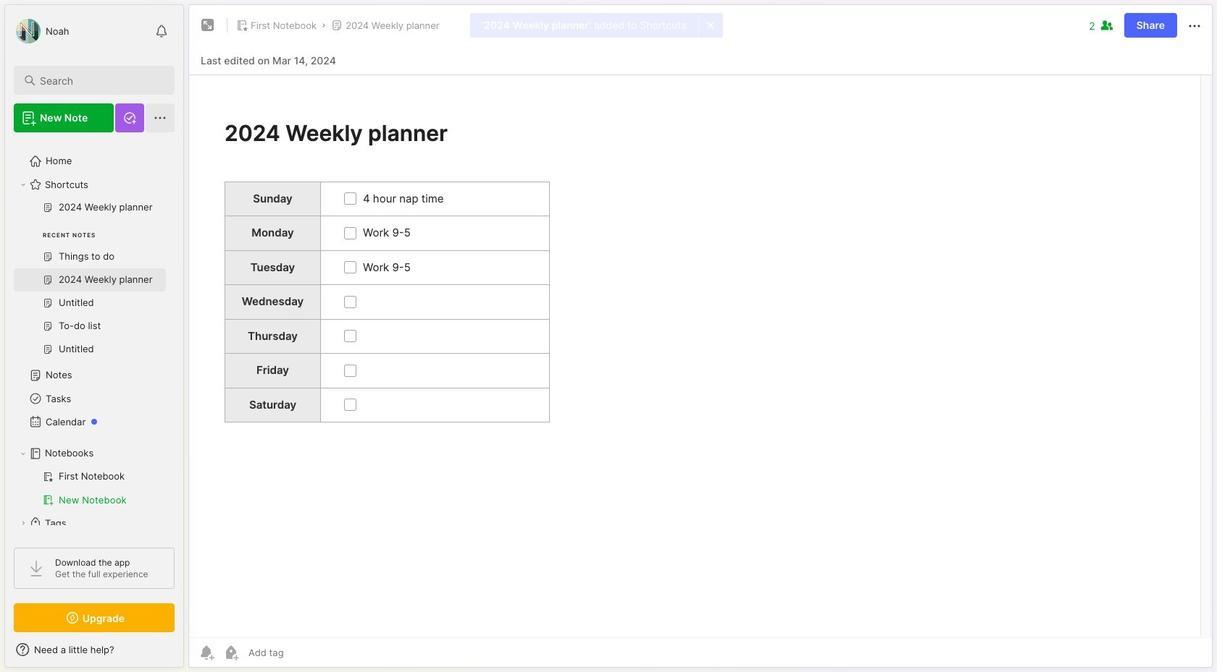 Task type: locate. For each thing, give the bounding box(es) containing it.
main element
[[0, 0, 188, 673]]

add tag image
[[222, 645, 240, 662]]

note window element
[[188, 4, 1213, 672]]

group
[[14, 196, 166, 370], [14, 466, 166, 512]]

1 vertical spatial group
[[14, 466, 166, 512]]

expand note image
[[199, 17, 217, 34]]

none search field inside main element
[[40, 72, 162, 89]]

WHAT'S NEW field
[[5, 639, 183, 662]]

tree
[[5, 141, 183, 590]]

add a reminder image
[[198, 645, 215, 662]]

2 group from the top
[[14, 466, 166, 512]]

None search field
[[40, 72, 162, 89]]

expand notebooks image
[[19, 450, 28, 459]]

1 group from the top
[[14, 196, 166, 370]]

0 vertical spatial group
[[14, 196, 166, 370]]



Task type: vqa. For each thing, say whether or not it's contained in the screenshot.
tree within Main 'element'
yes



Task type: describe. For each thing, give the bounding box(es) containing it.
more actions image
[[1186, 17, 1203, 35]]

Note Editor text field
[[189, 75, 1212, 638]]

Account field
[[14, 17, 69, 46]]

Search text field
[[40, 74, 162, 88]]

expand tags image
[[19, 519, 28, 528]]

Add tag field
[[247, 647, 356, 660]]

tree inside main element
[[5, 141, 183, 590]]

More actions field
[[1186, 16, 1203, 35]]

click to collapse image
[[183, 646, 194, 664]]



